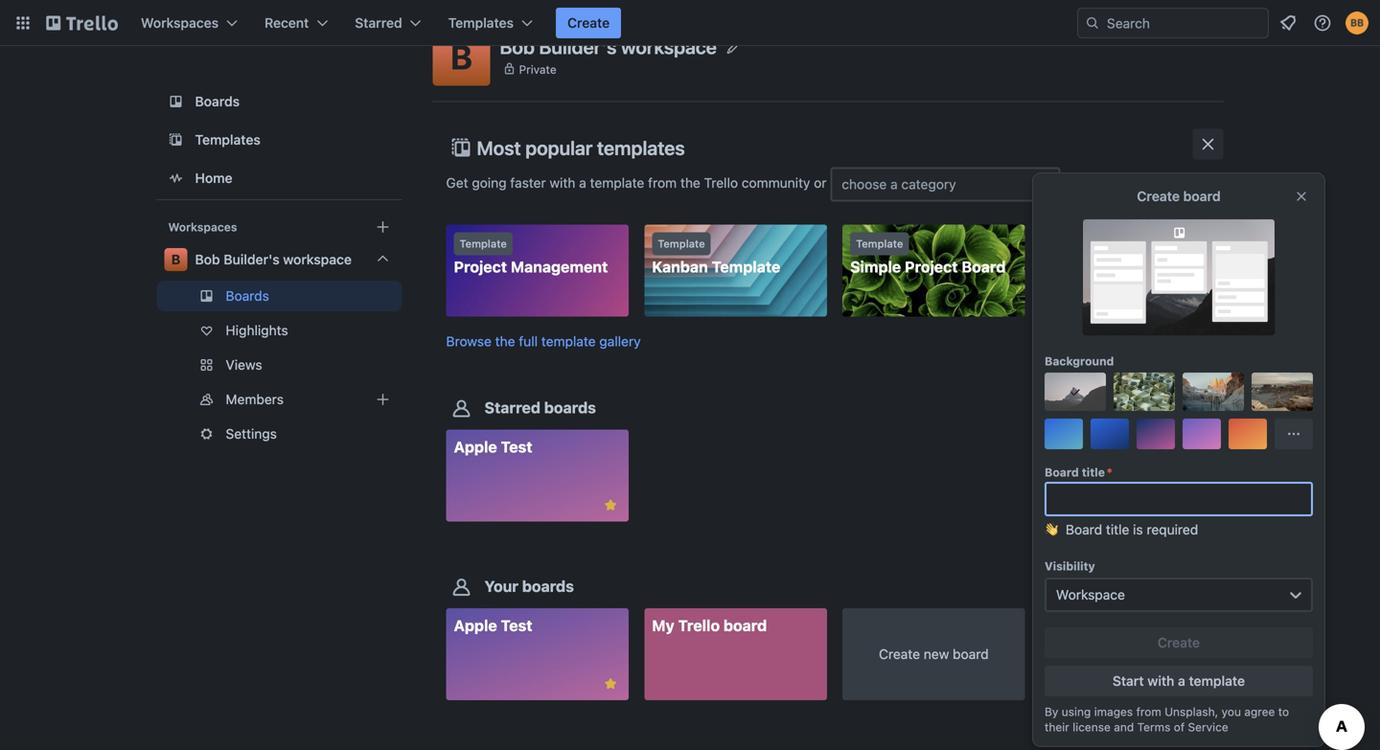 Task type: locate. For each thing, give the bounding box(es) containing it.
starred for starred
[[355, 15, 402, 31]]

template project management
[[454, 238, 608, 276]]

bob builder's workspace up private
[[500, 35, 717, 58]]

templates right "starred" popup button
[[448, 15, 514, 31]]

template for kanban
[[658, 238, 705, 250]]

bob builder's workspace up highlights link
[[195, 252, 352, 267]]

board left remote at the right top of page
[[962, 258, 1006, 276]]

template inside the template project management
[[460, 238, 507, 250]]

board title *
[[1045, 466, 1113, 479]]

1 horizontal spatial project
[[905, 258, 958, 276]]

2 project from the left
[[905, 258, 958, 276]]

templates link
[[157, 123, 402, 157]]

browse the full template gallery link
[[446, 334, 641, 350]]

or
[[814, 175, 827, 191]]

apple for 2nd apple test link from the bottom of the page
[[454, 438, 497, 457]]

wave image
[[1045, 521, 1058, 547]]

1 vertical spatial title
[[1106, 522, 1130, 538]]

1 project from the left
[[454, 258, 507, 276]]

from up license and terms of service
[[1137, 706, 1162, 719]]

apple
[[454, 438, 497, 457], [454, 617, 497, 635]]

1 horizontal spatial board
[[953, 647, 989, 662]]

simple
[[850, 258, 901, 276]]

the down templates
[[681, 175, 701, 191]]

from inside the by using images from unsplash, you agree to their
[[1137, 706, 1162, 719]]

test
[[501, 438, 533, 457], [501, 617, 533, 635]]

template inside template remote team hub
[[1054, 238, 1102, 250]]

create button
[[556, 8, 621, 38], [1045, 628, 1313, 659]]

0 vertical spatial board
[[1184, 188, 1221, 204]]

0 horizontal spatial the
[[495, 334, 515, 350]]

1 horizontal spatial with
[[1148, 673, 1175, 689]]

with right start
[[1148, 673, 1175, 689]]

None text field
[[1045, 482, 1313, 517]]

workspaces down home
[[168, 221, 237, 234]]

choose a category
[[842, 176, 956, 192]]

start with a template
[[1113, 673, 1245, 689]]

board left *
[[1045, 466, 1079, 479]]

close popover image
[[1294, 189, 1310, 204]]

0 vertical spatial apple test link
[[446, 430, 629, 522]]

0 vertical spatial starred
[[355, 15, 402, 31]]

b
[[451, 37, 473, 77], [171, 252, 181, 267]]

0 vertical spatial builder's
[[539, 35, 617, 58]]

0 vertical spatial title
[[1082, 466, 1105, 479]]

0 vertical spatial workspaces
[[141, 15, 219, 31]]

1 test from the top
[[501, 438, 533, 457]]

start with a template button
[[1045, 666, 1313, 697]]

background element
[[1045, 373, 1313, 450]]

starred right recent 'dropdown button'
[[355, 15, 402, 31]]

board right my
[[724, 617, 767, 635]]

from down templates
[[648, 175, 677, 191]]

builder's up the highlights on the left top of the page
[[224, 252, 280, 267]]

private
[[519, 63, 557, 76]]

starred inside popup button
[[355, 15, 402, 31]]

1 vertical spatial board
[[724, 617, 767, 635]]

boards down browse the full template gallery 'link'
[[544, 399, 596, 417]]

1 vertical spatial boards
[[522, 578, 574, 596]]

project up browse
[[454, 258, 507, 276]]

template
[[460, 238, 507, 250], [658, 238, 705, 250], [856, 238, 904, 250], [1054, 238, 1102, 250], [712, 258, 781, 276]]

test down 'starred boards'
[[501, 438, 533, 457]]

0 horizontal spatial title
[[1082, 466, 1105, 479]]

template inside the start with a template button
[[1189, 673, 1245, 689]]

license link
[[1073, 721, 1111, 734]]

2 horizontal spatial board
[[1184, 188, 1221, 204]]

management
[[511, 258, 608, 276]]

1 vertical spatial bob builder's workspace
[[195, 252, 352, 267]]

1 vertical spatial template
[[541, 334, 596, 350]]

starred button
[[343, 8, 433, 38]]

0 horizontal spatial workspace
[[283, 252, 352, 267]]

2 vertical spatial board
[[953, 647, 989, 662]]

gallery
[[600, 334, 641, 350]]

apple test link down your boards
[[446, 609, 629, 701]]

template down templates
[[590, 175, 645, 191]]

template down going
[[460, 238, 507, 250]]

1 apple test from the top
[[454, 438, 533, 457]]

required
[[1147, 522, 1199, 538]]

0 horizontal spatial builder's
[[224, 252, 280, 267]]

create inside primary element
[[568, 15, 610, 31]]

b down home image
[[171, 252, 181, 267]]

0 vertical spatial create button
[[556, 8, 621, 38]]

workspaces up board image
[[141, 15, 219, 31]]

create button up private
[[556, 8, 621, 38]]

project right simple
[[905, 258, 958, 276]]

templates
[[597, 137, 685, 159]]

new
[[924, 647, 949, 662]]

remote
[[1049, 258, 1106, 276]]

template for start with a template
[[1189, 673, 1245, 689]]

builder's
[[539, 35, 617, 58], [224, 252, 280, 267]]

template up remote at the right top of page
[[1054, 238, 1102, 250]]

1 vertical spatial boards
[[226, 288, 269, 304]]

my trello board
[[652, 617, 767, 635]]

click to unstar this board. it will be removed from your starred list. image
[[602, 497, 619, 515]]

bob builder's workspace
[[500, 35, 717, 58], [195, 252, 352, 267]]

board right new
[[953, 647, 989, 662]]

bob
[[500, 35, 535, 58], [195, 252, 220, 267]]

boards right your
[[522, 578, 574, 596]]

1 vertical spatial with
[[1148, 673, 1175, 689]]

0 horizontal spatial bob
[[195, 252, 220, 267]]

starred down full
[[485, 399, 541, 417]]

workspaces button
[[129, 8, 249, 38]]

1 vertical spatial workspace
[[283, 252, 352, 267]]

the left full
[[495, 334, 515, 350]]

using
[[1062, 706, 1091, 719]]

background
[[1045, 355, 1114, 368]]

2 apple from the top
[[454, 617, 497, 635]]

apple test for 2nd apple test link from the bottom of the page
[[454, 438, 533, 457]]

faster
[[510, 175, 546, 191]]

1 vertical spatial apple test
[[454, 617, 533, 635]]

0 horizontal spatial create button
[[556, 8, 621, 38]]

1 horizontal spatial b
[[451, 37, 473, 77]]

a down most popular templates
[[579, 175, 587, 191]]

and
[[1114, 721, 1134, 734]]

1 horizontal spatial from
[[1137, 706, 1162, 719]]

custom image image
[[1068, 384, 1083, 400]]

0 vertical spatial trello
[[704, 175, 738, 191]]

visibility
[[1045, 560, 1096, 573]]

boards right board image
[[195, 93, 240, 109]]

0 vertical spatial bob
[[500, 35, 535, 58]]

boards link up templates link
[[157, 84, 402, 119]]

apple test down 'starred boards'
[[454, 438, 533, 457]]

apple down 'starred boards'
[[454, 438, 497, 457]]

template inside template simple project board
[[856, 238, 904, 250]]

apple for 1st apple test link from the bottom of the page
[[454, 617, 497, 635]]

0 horizontal spatial with
[[550, 175, 576, 191]]

project
[[454, 258, 507, 276], [905, 258, 958, 276]]

0 horizontal spatial board
[[724, 617, 767, 635]]

0 vertical spatial apple
[[454, 438, 497, 457]]

bob up private
[[500, 35, 535, 58]]

starred for starred boards
[[485, 399, 541, 417]]

license and terms of service
[[1073, 721, 1229, 734]]

my trello board link
[[645, 609, 827, 701]]

1 vertical spatial templates
[[195, 132, 261, 148]]

1 horizontal spatial bob
[[500, 35, 535, 58]]

template right full
[[541, 334, 596, 350]]

0 vertical spatial templates
[[448, 15, 514, 31]]

0 vertical spatial test
[[501, 438, 533, 457]]

1 vertical spatial apple
[[454, 617, 497, 635]]

service
[[1188, 721, 1229, 734]]

most popular templates
[[477, 137, 685, 159]]

b left private
[[451, 37, 473, 77]]

0 horizontal spatial from
[[648, 175, 677, 191]]

0 horizontal spatial starred
[[355, 15, 402, 31]]

template simple project board
[[850, 238, 1006, 276]]

0 vertical spatial b
[[451, 37, 473, 77]]

board right 👋
[[1066, 522, 1103, 538]]

builder's up private
[[539, 35, 617, 58]]

board
[[962, 258, 1006, 276], [1045, 466, 1079, 479], [1066, 522, 1103, 538]]

agree
[[1245, 706, 1275, 719]]

with
[[550, 175, 576, 191], [1148, 673, 1175, 689]]

boards
[[195, 93, 240, 109], [226, 288, 269, 304]]

1 vertical spatial boards link
[[157, 281, 402, 312]]

apple test link down 'starred boards'
[[446, 430, 629, 522]]

template up simple
[[856, 238, 904, 250]]

board up hub
[[1184, 188, 1221, 204]]

apple test link
[[446, 430, 629, 522], [446, 609, 629, 701]]

click to unstar this board. it will be removed from your starred list. image
[[602, 676, 619, 693]]

templates up home
[[195, 132, 261, 148]]

search image
[[1085, 15, 1101, 31]]

1 horizontal spatial templates
[[448, 15, 514, 31]]

apple test down your
[[454, 617, 533, 635]]

1 vertical spatial builder's
[[224, 252, 280, 267]]

boards link up highlights link
[[157, 281, 402, 312]]

👋 board title is required
[[1045, 522, 1199, 538]]

1 vertical spatial test
[[501, 617, 533, 635]]

2 vertical spatial template
[[1189, 673, 1245, 689]]

template for browse the full template gallery
[[541, 334, 596, 350]]

0 vertical spatial the
[[681, 175, 701, 191]]

1 vertical spatial create button
[[1045, 628, 1313, 659]]

add image
[[371, 388, 395, 411]]

1 vertical spatial from
[[1137, 706, 1162, 719]]

a right the choose
[[891, 176, 898, 192]]

create
[[568, 15, 610, 31], [1137, 188, 1180, 204], [1158, 635, 1200, 651], [879, 647, 920, 662]]

workspaces
[[141, 15, 219, 31], [168, 221, 237, 234]]

highlights link
[[157, 315, 402, 346]]

boards
[[544, 399, 596, 417], [522, 578, 574, 596]]

with right faster
[[550, 175, 576, 191]]

terms
[[1138, 721, 1171, 734]]

0 vertical spatial boards link
[[157, 84, 402, 119]]

templates
[[448, 15, 514, 31], [195, 132, 261, 148]]

1 vertical spatial starred
[[485, 399, 541, 417]]

title left is
[[1106, 522, 1130, 538]]

workspace
[[621, 35, 717, 58], [283, 252, 352, 267]]

0 vertical spatial apple test
[[454, 438, 533, 457]]

template up kanban
[[658, 238, 705, 250]]

starred
[[355, 15, 402, 31], [485, 399, 541, 417]]

a up unsplash,
[[1178, 673, 1186, 689]]

1 vertical spatial apple test link
[[446, 609, 629, 701]]

0 vertical spatial bob builder's workspace
[[500, 35, 717, 58]]

your boards
[[485, 578, 574, 596]]

bob builder (bobbuilder40) image
[[1346, 12, 1369, 35]]

0 vertical spatial board
[[962, 258, 1006, 276]]

2 apple test from the top
[[454, 617, 533, 635]]

title left *
[[1082, 466, 1105, 479]]

apple test
[[454, 438, 533, 457], [454, 617, 533, 635]]

members
[[226, 392, 284, 407]]

is
[[1133, 522, 1143, 538]]

open information menu image
[[1313, 13, 1333, 33]]

2 horizontal spatial a
[[1178, 673, 1186, 689]]

from
[[648, 175, 677, 191], [1137, 706, 1162, 719]]

0 horizontal spatial project
[[454, 258, 507, 276]]

1 horizontal spatial starred
[[485, 399, 541, 417]]

trello left community
[[704, 175, 738, 191]]

template
[[590, 175, 645, 191], [541, 334, 596, 350], [1189, 673, 1245, 689]]

Search field
[[1101, 9, 1268, 37]]

starred boards
[[485, 399, 596, 417]]

0 vertical spatial boards
[[195, 93, 240, 109]]

the
[[681, 175, 701, 191], [495, 334, 515, 350]]

1 horizontal spatial the
[[681, 175, 701, 191]]

test down your boards
[[501, 617, 533, 635]]

create button up start with a template
[[1045, 628, 1313, 659]]

1 vertical spatial board
[[1045, 466, 1079, 479]]

template for project
[[460, 238, 507, 250]]

apple down your
[[454, 617, 497, 635]]

b inside button
[[451, 37, 473, 77]]

boards link
[[157, 84, 402, 119], [157, 281, 402, 312]]

1 vertical spatial b
[[171, 252, 181, 267]]

1 horizontal spatial a
[[891, 176, 898, 192]]

0 horizontal spatial templates
[[195, 132, 261, 148]]

board inside my trello board link
[[724, 617, 767, 635]]

0 vertical spatial boards
[[544, 399, 596, 417]]

boards up the highlights on the left top of the page
[[226, 288, 269, 304]]

template up you
[[1189, 673, 1245, 689]]

board inside template simple project board
[[962, 258, 1006, 276]]

2 test from the top
[[501, 617, 533, 635]]

title
[[1082, 466, 1105, 479], [1106, 522, 1130, 538]]

board
[[1184, 188, 1221, 204], [724, 617, 767, 635], [953, 647, 989, 662]]

trello right my
[[678, 617, 720, 635]]

bob down home
[[195, 252, 220, 267]]

boards for 1st boards 'link' from the bottom of the page
[[226, 288, 269, 304]]

1 apple from the top
[[454, 438, 497, 457]]

1 horizontal spatial workspace
[[621, 35, 717, 58]]

1 apple test link from the top
[[446, 430, 629, 522]]

popular
[[526, 137, 593, 159]]



Task type: vqa. For each thing, say whether or not it's contained in the screenshot.
the topmost "Apple Test"
yes



Task type: describe. For each thing, give the bounding box(es) containing it.
kanban
[[652, 258, 708, 276]]

2 boards link from the top
[[157, 281, 402, 312]]

by using images from unsplash, you agree to their
[[1045, 706, 1290, 734]]

with inside button
[[1148, 673, 1175, 689]]

license
[[1073, 721, 1111, 734]]

browse
[[446, 334, 492, 350]]

get going faster with a template from the trello community or
[[446, 175, 831, 191]]

recent button
[[253, 8, 340, 38]]

0 vertical spatial from
[[648, 175, 677, 191]]

start
[[1113, 673, 1144, 689]]

create a workspace image
[[371, 216, 395, 239]]

choose
[[842, 176, 887, 192]]

boards for 1st boards 'link'
[[195, 93, 240, 109]]

0 horizontal spatial a
[[579, 175, 587, 191]]

1 boards link from the top
[[157, 84, 402, 119]]

you
[[1222, 706, 1241, 719]]

1 horizontal spatial title
[[1106, 522, 1130, 538]]

template for remote
[[1054, 238, 1102, 250]]

images
[[1095, 706, 1133, 719]]

community
[[742, 175, 811, 191]]

0 horizontal spatial b
[[171, 252, 181, 267]]

by
[[1045, 706, 1059, 719]]

templates button
[[437, 8, 545, 38]]

template remote team hub
[[1049, 238, 1184, 276]]

0 vertical spatial workspace
[[621, 35, 717, 58]]

project inside the template project management
[[454, 258, 507, 276]]

1 vertical spatial bob
[[195, 252, 220, 267]]

terms of service link
[[1138, 721, 1229, 734]]

recent
[[265, 15, 309, 31]]

full
[[519, 334, 538, 350]]

1 vertical spatial workspaces
[[168, 221, 237, 234]]

home image
[[164, 167, 187, 190]]

workspaces inside 'workspaces' 'dropdown button'
[[141, 15, 219, 31]]

views link
[[157, 350, 402, 381]]

template kanban template
[[652, 238, 781, 276]]

board for my trello board
[[724, 617, 767, 635]]

create button inside primary element
[[556, 8, 621, 38]]

your
[[485, 578, 519, 596]]

template right kanban
[[712, 258, 781, 276]]

1 vertical spatial the
[[495, 334, 515, 350]]

templates inside templates popup button
[[448, 15, 514, 31]]

apple test for 1st apple test link from the bottom of the page
[[454, 617, 533, 635]]

template board image
[[164, 128, 187, 151]]

templates inside templates link
[[195, 132, 261, 148]]

1 vertical spatial trello
[[678, 617, 720, 635]]

hub
[[1153, 258, 1184, 276]]

*
[[1107, 466, 1113, 479]]

members link
[[157, 384, 402, 415]]

of
[[1174, 721, 1185, 734]]

browse the full template gallery
[[446, 334, 641, 350]]

create new board
[[879, 647, 989, 662]]

2 vertical spatial board
[[1066, 522, 1103, 538]]

most
[[477, 137, 521, 159]]

1 horizontal spatial builder's
[[539, 35, 617, 58]]

team
[[1109, 258, 1150, 276]]

b button
[[433, 28, 490, 86]]

to
[[1279, 706, 1290, 719]]

board image
[[164, 90, 187, 113]]

boards for your boards
[[522, 578, 574, 596]]

primary element
[[0, 0, 1381, 46]]

0 vertical spatial with
[[550, 175, 576, 191]]

test for click to unstar this board. it will be removed from your starred list. icon
[[501, 617, 533, 635]]

home
[[195, 170, 233, 186]]

my
[[652, 617, 675, 635]]

category
[[902, 176, 956, 192]]

their
[[1045, 721, 1070, 734]]

workspace
[[1056, 587, 1125, 603]]

1 horizontal spatial bob builder's workspace
[[500, 35, 717, 58]]

project inside template simple project board
[[905, 258, 958, 276]]

get
[[446, 175, 468, 191]]

test for click to unstar this board. it will be removed from your starred list. image
[[501, 438, 533, 457]]

settings
[[226, 426, 277, 442]]

template for simple
[[856, 238, 904, 250]]

views
[[226, 357, 262, 373]]

a inside button
[[1178, 673, 1186, 689]]

0 horizontal spatial bob builder's workspace
[[195, 252, 352, 267]]

board for create new board
[[953, 647, 989, 662]]

boards for starred boards
[[544, 399, 596, 417]]

2 apple test link from the top
[[446, 609, 629, 701]]

create board
[[1137, 188, 1221, 204]]

0 vertical spatial template
[[590, 175, 645, 191]]

home link
[[157, 161, 402, 196]]

0 notifications image
[[1277, 12, 1300, 35]]

back to home image
[[46, 8, 118, 38]]

👋
[[1045, 522, 1058, 538]]

unsplash,
[[1165, 706, 1219, 719]]

highlights
[[226, 323, 288, 338]]

1 horizontal spatial create button
[[1045, 628, 1313, 659]]

going
[[472, 175, 507, 191]]

settings link
[[157, 419, 402, 450]]



